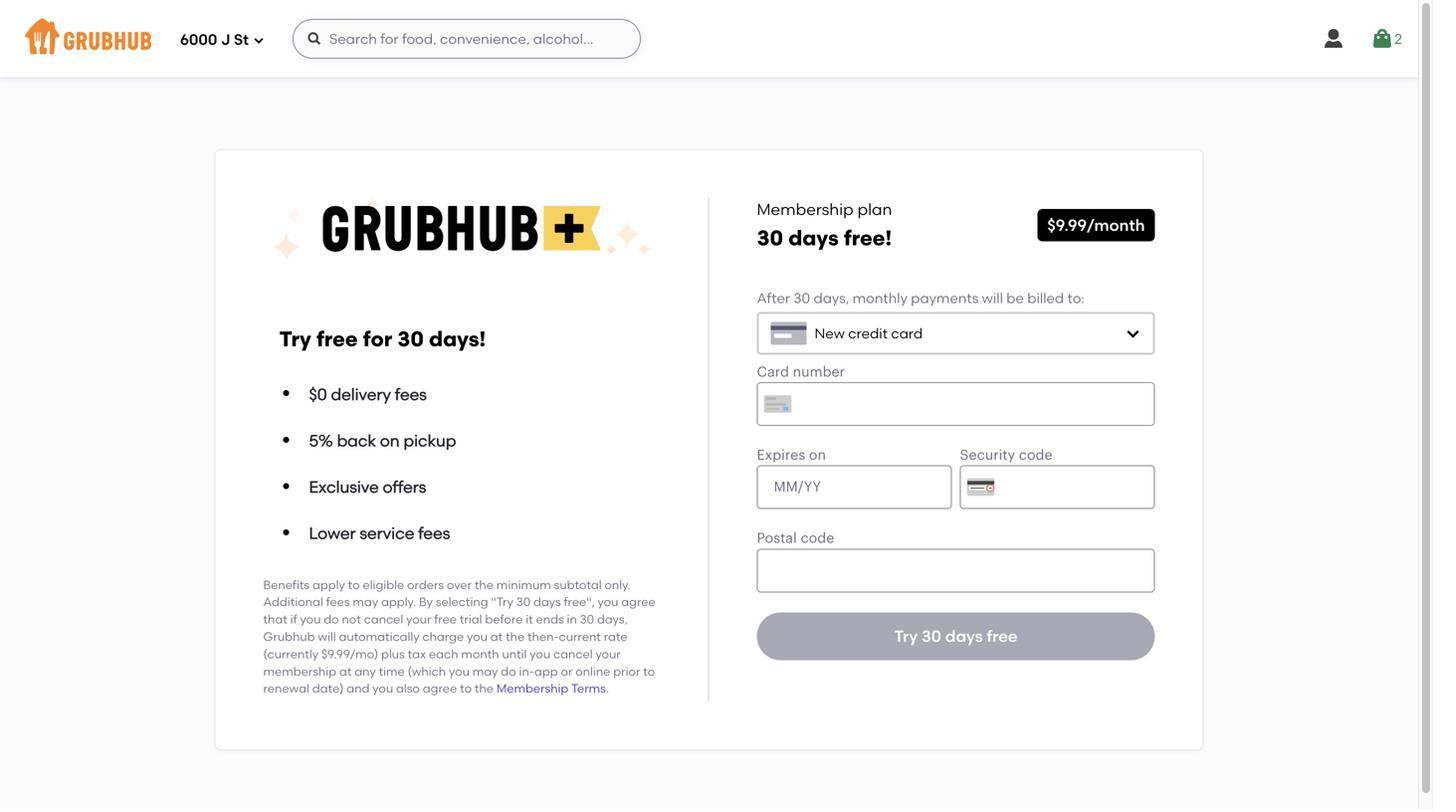 Task type: vqa. For each thing, say whether or not it's contained in the screenshot.
maggiano's catering link
no



Task type: describe. For each thing, give the bounding box(es) containing it.
lower
[[309, 524, 356, 543]]

on
[[380, 431, 400, 450]]

plus
[[381, 647, 405, 661]]

0 horizontal spatial do
[[324, 612, 339, 627]]

until
[[502, 647, 527, 661]]

0 vertical spatial days,
[[814, 290, 849, 307]]

free inside 'button'
[[987, 627, 1018, 646]]

1 vertical spatial agree
[[423, 681, 457, 696]]

1 vertical spatial cancel
[[553, 647, 593, 661]]

(currently
[[263, 647, 318, 661]]

for
[[363, 326, 392, 352]]

1 vertical spatial may
[[473, 664, 498, 679]]

billed
[[1027, 290, 1064, 307]]

30 inside membership plan 30 days free!
[[757, 225, 783, 251]]

0 vertical spatial at
[[490, 630, 503, 644]]

0 vertical spatial agree
[[621, 595, 656, 609]]

time
[[379, 664, 405, 679]]

after 30 days, monthly payments will be billed to:
[[757, 290, 1085, 307]]

you down only.
[[598, 595, 618, 609]]

try 30 days free
[[894, 627, 1018, 646]]

membership logo image
[[272, 198, 651, 262]]

1 vertical spatial the
[[506, 630, 525, 644]]

in
[[567, 612, 577, 627]]

subtotal
[[554, 578, 602, 592]]

0 horizontal spatial cancel
[[364, 612, 403, 627]]

to:
[[1067, 290, 1085, 307]]

proceed to checkout button
[[1116, 728, 1382, 763]]

renewal
[[263, 681, 309, 696]]

proceed
[[1177, 737, 1234, 754]]

days inside membership plan 30 days free!
[[788, 225, 839, 251]]

membership terms link
[[497, 681, 606, 696]]

try for try free for 30 days!
[[279, 326, 311, 352]]

benefits
[[263, 578, 310, 592]]

try for try 30 days free
[[894, 627, 918, 646]]

credit
[[848, 325, 888, 342]]

online
[[576, 664, 611, 679]]

exclusive offers
[[309, 477, 426, 497]]

not
[[342, 612, 361, 627]]

(which
[[408, 664, 446, 679]]

in-
[[519, 664, 534, 679]]

0 horizontal spatial your
[[406, 612, 431, 627]]

to right apply
[[348, 578, 360, 592]]

0 horizontal spatial free
[[316, 326, 358, 352]]

current
[[559, 630, 601, 644]]

date)
[[312, 681, 344, 696]]

main navigation navigation
[[0, 0, 1418, 78]]

checkout
[[1255, 737, 1321, 754]]

free",
[[564, 595, 595, 609]]

app
[[534, 664, 558, 679]]

or
[[561, 664, 573, 679]]

prior
[[613, 664, 640, 679]]

0 horizontal spatial at
[[339, 664, 352, 679]]

delivery
[[331, 385, 391, 404]]

card
[[891, 325, 923, 342]]

membership terms .
[[497, 681, 609, 696]]

fees inside the benefits apply to eligible orders over the minimum subtotal only. additional fees may apply. by selecting "try 30 days free", you agree that if you do not cancel your free trial before it ends in 30 days, grubhub will automatically charge you at the then-current rate (currently $9.99/mo) plus tax each month until you cancel your membership at any time (which you may do in-app or online prior to renewal date) and you also agree to the
[[326, 595, 350, 609]]

6000 j st
[[180, 31, 249, 49]]

it
[[526, 612, 533, 627]]

and
[[347, 681, 370, 696]]

apply.
[[381, 595, 416, 609]]

lower service fees
[[309, 524, 450, 543]]

trial
[[460, 612, 482, 627]]

then-
[[528, 630, 559, 644]]

also
[[396, 681, 420, 696]]

membership for .
[[497, 681, 569, 696]]

you down each
[[449, 664, 470, 679]]

j
[[221, 31, 230, 49]]

try free for 30 days!
[[279, 326, 486, 352]]

fees for $0 delivery fees
[[395, 385, 427, 404]]

st
[[234, 31, 249, 49]]

automatically
[[339, 630, 420, 644]]

0 vertical spatial will
[[982, 290, 1003, 307]]

before
[[485, 612, 523, 627]]

days, inside the benefits apply to eligible orders over the minimum subtotal only. additional fees may apply. by selecting "try 30 days free", you agree that if you do not cancel your free trial before it ends in 30 days, grubhub will automatically charge you at the then-current rate (currently $9.99/mo) plus tax each month until you cancel your membership at any time (which you may do in-app or online prior to renewal date) and you also agree to the
[[597, 612, 628, 627]]

only.
[[605, 578, 631, 592]]

eligible
[[363, 578, 404, 592]]

30 inside try 30 days free 'button'
[[922, 627, 942, 646]]

days inside the benefits apply to eligible orders over the minimum subtotal only. additional fees may apply. by selecting "try 30 days free", you agree that if you do not cancel your free trial before it ends in 30 days, grubhub will automatically charge you at the then-current rate (currently $9.99/mo) plus tax each month until you cancel your membership at any time (which you may do in-app or online prior to renewal date) and you also agree to the
[[533, 595, 561, 609]]

to right prior
[[643, 664, 655, 679]]

rate
[[604, 630, 628, 644]]

5%
[[309, 431, 333, 450]]

if
[[290, 612, 297, 627]]

membership plan 30 days free!
[[757, 199, 892, 251]]



Task type: locate. For each thing, give the bounding box(es) containing it.
1 horizontal spatial days,
[[814, 290, 849, 307]]

will inside the benefits apply to eligible orders over the minimum subtotal only. additional fees may apply. by selecting "try 30 days free", you agree that if you do not cancel your free trial before it ends in 30 days, grubhub will automatically charge you at the then-current rate (currently $9.99/mo) plus tax each month until you cancel your membership at any time (which you may do in-app or online prior to renewal date) and you also agree to the
[[318, 630, 336, 644]]

your down by
[[406, 612, 431, 627]]

2 vertical spatial days
[[945, 627, 983, 646]]

ends
[[536, 612, 564, 627]]

plan
[[858, 199, 892, 219]]

will
[[982, 290, 1003, 307], [318, 630, 336, 644]]

month
[[461, 647, 499, 661]]

you down time
[[373, 681, 393, 696]]

cancel up the or
[[553, 647, 593, 661]]

1 horizontal spatial may
[[473, 664, 498, 679]]

2 vertical spatial fees
[[326, 595, 350, 609]]

cancel up automatically
[[364, 612, 403, 627]]

0 vertical spatial membership
[[757, 199, 854, 219]]

0 vertical spatial fees
[[395, 385, 427, 404]]

1 horizontal spatial membership
[[757, 199, 854, 219]]

days, up new
[[814, 290, 849, 307]]

agree down (which
[[423, 681, 457, 696]]

2
[[1395, 30, 1402, 47]]

0 vertical spatial the
[[475, 578, 494, 592]]

2 vertical spatial the
[[475, 681, 494, 696]]

will left be
[[982, 290, 1003, 307]]

to down 'month'
[[460, 681, 472, 696]]

fees right service
[[418, 524, 450, 543]]

by
[[419, 595, 433, 609]]

at down $9.99/mo) at the bottom of the page
[[339, 664, 352, 679]]

0 horizontal spatial try
[[279, 326, 311, 352]]

1 vertical spatial do
[[501, 664, 516, 679]]

1 horizontal spatial your
[[596, 647, 621, 661]]

1 vertical spatial days
[[533, 595, 561, 609]]

days, up 'rate'
[[597, 612, 628, 627]]

charge
[[422, 630, 464, 644]]

try inside 'button'
[[894, 627, 918, 646]]

2 horizontal spatial free
[[987, 627, 1018, 646]]

benefits apply to eligible orders over the minimum subtotal only. additional fees may apply. by selecting "try 30 days free", you agree that if you do not cancel your free trial before it ends in 30 days, grubhub will automatically charge you at the then-current rate (currently $9.99/mo) plus tax each month until you cancel your membership at any time (which you may do in-app or online prior to renewal date) and you also agree to the
[[263, 578, 656, 696]]

2 horizontal spatial days
[[945, 627, 983, 646]]

$9.99/mo)
[[321, 647, 378, 661]]

0 horizontal spatial membership
[[497, 681, 569, 696]]

days,
[[814, 290, 849, 307], [597, 612, 628, 627]]

back
[[337, 431, 376, 450]]

1 vertical spatial try
[[894, 627, 918, 646]]

be
[[1007, 290, 1024, 307]]

agree down only.
[[621, 595, 656, 609]]

svg image
[[1125, 326, 1141, 342]]

any
[[355, 664, 376, 679]]

membership
[[263, 664, 336, 679]]

membership inside membership plan 30 days free!
[[757, 199, 854, 219]]

0 vertical spatial cancel
[[364, 612, 403, 627]]

that
[[263, 612, 287, 627]]

terms
[[571, 681, 606, 696]]

you down the then-
[[530, 647, 551, 661]]

free inside the benefits apply to eligible orders over the minimum subtotal only. additional fees may apply. by selecting "try 30 days free", you agree that if you do not cancel your free trial before it ends in 30 days, grubhub will automatically charge you at the then-current rate (currently $9.99/mo) plus tax each month until you cancel your membership at any time (which you may do in-app or online prior to renewal date) and you also agree to the
[[434, 612, 457, 627]]

free
[[316, 326, 358, 352], [434, 612, 457, 627], [987, 627, 1018, 646]]

orders
[[407, 578, 444, 592]]

6000
[[180, 31, 217, 49]]

service
[[360, 524, 414, 543]]

over
[[447, 578, 472, 592]]

new credit card
[[815, 325, 923, 342]]

1 horizontal spatial do
[[501, 664, 516, 679]]

fees for lower service fees
[[418, 524, 450, 543]]

may
[[353, 595, 378, 609], [473, 664, 498, 679]]

grubhub
[[263, 630, 315, 644]]

0 horizontal spatial may
[[353, 595, 378, 609]]

selecting
[[436, 595, 488, 609]]

do left in- in the bottom left of the page
[[501, 664, 516, 679]]

you up 'month'
[[467, 630, 488, 644]]

to right proceed
[[1238, 737, 1252, 754]]

1 horizontal spatial days
[[788, 225, 839, 251]]

do
[[324, 612, 339, 627], [501, 664, 516, 679]]

exclusive
[[309, 477, 379, 497]]

membership for 30
[[757, 199, 854, 219]]

1 vertical spatial at
[[339, 664, 352, 679]]

$0 delivery fees
[[309, 385, 427, 404]]

svg image inside 2 button
[[1371, 27, 1395, 51]]

0 horizontal spatial will
[[318, 630, 336, 644]]

days!
[[429, 326, 486, 352]]

0 vertical spatial do
[[324, 612, 339, 627]]

0 vertical spatial your
[[406, 612, 431, 627]]

tax
[[408, 647, 426, 661]]

.
[[606, 681, 609, 696]]

2 button
[[1371, 21, 1402, 57]]

at down before
[[490, 630, 503, 644]]

1 vertical spatial your
[[596, 647, 621, 661]]

fees right delivery at the left top
[[395, 385, 427, 404]]

0 vertical spatial try
[[279, 326, 311, 352]]

after
[[757, 290, 790, 307]]

1 vertical spatial will
[[318, 630, 336, 644]]

the down 'month'
[[475, 681, 494, 696]]

you right if
[[300, 612, 321, 627]]

may up 'not'
[[353, 595, 378, 609]]

"try
[[491, 595, 513, 609]]

$9.99/month
[[1047, 215, 1145, 235]]

payments
[[911, 290, 979, 307]]

days inside try 30 days free 'button'
[[945, 627, 983, 646]]

proceed to checkout
[[1177, 737, 1321, 754]]

the
[[475, 578, 494, 592], [506, 630, 525, 644], [475, 681, 494, 696]]

svg image
[[1322, 27, 1346, 51], [1371, 27, 1395, 51], [306, 31, 322, 47], [253, 34, 265, 46]]

30
[[757, 225, 783, 251], [794, 290, 810, 307], [397, 326, 424, 352], [516, 595, 531, 609], [580, 612, 594, 627], [922, 627, 942, 646]]

free!
[[844, 225, 892, 251]]

1 horizontal spatial try
[[894, 627, 918, 646]]

try
[[279, 326, 311, 352], [894, 627, 918, 646]]

will up $9.99/mo) at the bottom of the page
[[318, 630, 336, 644]]

1 vertical spatial fees
[[418, 524, 450, 543]]

5% back on pickup
[[309, 431, 456, 450]]

0 horizontal spatial days
[[533, 595, 561, 609]]

pickup
[[404, 431, 456, 450]]

0 vertical spatial may
[[353, 595, 378, 609]]

fees
[[395, 385, 427, 404], [418, 524, 450, 543], [326, 595, 350, 609]]

0 horizontal spatial days,
[[597, 612, 628, 627]]

1 vertical spatial membership
[[497, 681, 569, 696]]

new
[[815, 325, 845, 342]]

the up until
[[506, 630, 525, 644]]

the right over
[[475, 578, 494, 592]]

1 horizontal spatial cancel
[[553, 647, 593, 661]]

membership
[[757, 199, 854, 219], [497, 681, 569, 696]]

1 horizontal spatial at
[[490, 630, 503, 644]]

membership down in- in the bottom left of the page
[[497, 681, 569, 696]]

to inside button
[[1238, 737, 1252, 754]]

Search for food, convenience, alcohol... search field
[[293, 19, 641, 59]]

try 30 days free button
[[757, 613, 1155, 661]]

do left 'not'
[[324, 612, 339, 627]]

1 horizontal spatial free
[[434, 612, 457, 627]]

cancel
[[364, 612, 403, 627], [553, 647, 593, 661]]

each
[[429, 647, 458, 661]]

0 vertical spatial days
[[788, 225, 839, 251]]

minimum
[[496, 578, 551, 592]]

may down 'month'
[[473, 664, 498, 679]]

days
[[788, 225, 839, 251], [533, 595, 561, 609], [945, 627, 983, 646]]

1 horizontal spatial will
[[982, 290, 1003, 307]]

offers
[[383, 477, 426, 497]]

$0
[[309, 385, 327, 404]]

to
[[348, 578, 360, 592], [643, 664, 655, 679], [460, 681, 472, 696], [1238, 737, 1252, 754]]

additional
[[263, 595, 323, 609]]

0 horizontal spatial agree
[[423, 681, 457, 696]]

fees down apply
[[326, 595, 350, 609]]

you
[[598, 595, 618, 609], [300, 612, 321, 627], [467, 630, 488, 644], [530, 647, 551, 661], [449, 664, 470, 679], [373, 681, 393, 696]]

your down 'rate'
[[596, 647, 621, 661]]

1 vertical spatial days,
[[597, 612, 628, 627]]

monthly
[[853, 290, 908, 307]]

apply
[[312, 578, 345, 592]]

your
[[406, 612, 431, 627], [596, 647, 621, 661]]

membership up free! at the right top of the page
[[757, 199, 854, 219]]

1 horizontal spatial agree
[[621, 595, 656, 609]]



